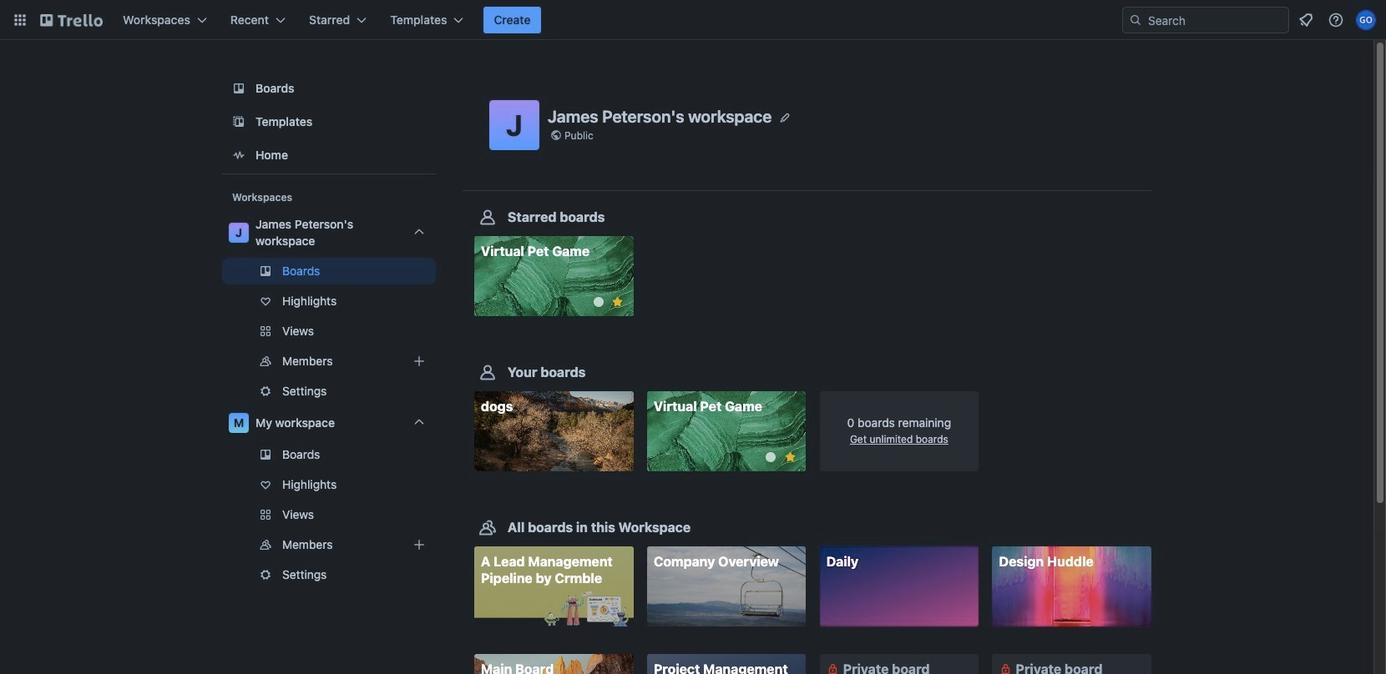 Task type: locate. For each thing, give the bounding box(es) containing it.
sm image
[[825, 661, 841, 675]]

template board image
[[229, 112, 249, 132]]

open information menu image
[[1328, 12, 1345, 28]]

0 vertical spatial there is new activity on this board. image
[[593, 297, 603, 307]]

there is new activity on this board. image
[[593, 297, 603, 307], [766, 453, 776, 463]]

there is new activity on this board. image left click to unstar this board. it will be removed from your starred list. image in the bottom of the page
[[766, 453, 776, 463]]

1 vertical spatial there is new activity on this board. image
[[766, 453, 776, 463]]

there is new activity on this board. image for click to unstar this board. it will be removed from your starred list. icon
[[593, 297, 603, 307]]

sm image
[[997, 661, 1014, 675]]

home image
[[229, 145, 249, 165]]

board image
[[229, 79, 249, 99]]

0 horizontal spatial there is new activity on this board. image
[[593, 297, 603, 307]]

there is new activity on this board. image left click to unstar this board. it will be removed from your starred list. icon
[[593, 297, 603, 307]]

1 horizontal spatial there is new activity on this board. image
[[766, 453, 776, 463]]



Task type: describe. For each thing, give the bounding box(es) containing it.
click to unstar this board. it will be removed from your starred list. image
[[783, 450, 798, 465]]

Search field
[[1142, 8, 1289, 32]]

click to unstar this board. it will be removed from your starred list. image
[[610, 295, 625, 310]]

search image
[[1129, 13, 1142, 27]]

gary orlando (garyorlando) image
[[1356, 10, 1376, 30]]

primary element
[[0, 0, 1386, 40]]

back to home image
[[40, 7, 103, 33]]

add image
[[409, 535, 429, 555]]

add image
[[409, 352, 429, 372]]

there is new activity on this board. image for click to unstar this board. it will be removed from your starred list. image in the bottom of the page
[[766, 453, 776, 463]]

0 notifications image
[[1296, 10, 1316, 30]]



Task type: vqa. For each thing, say whether or not it's contained in the screenshot.
search image
yes



